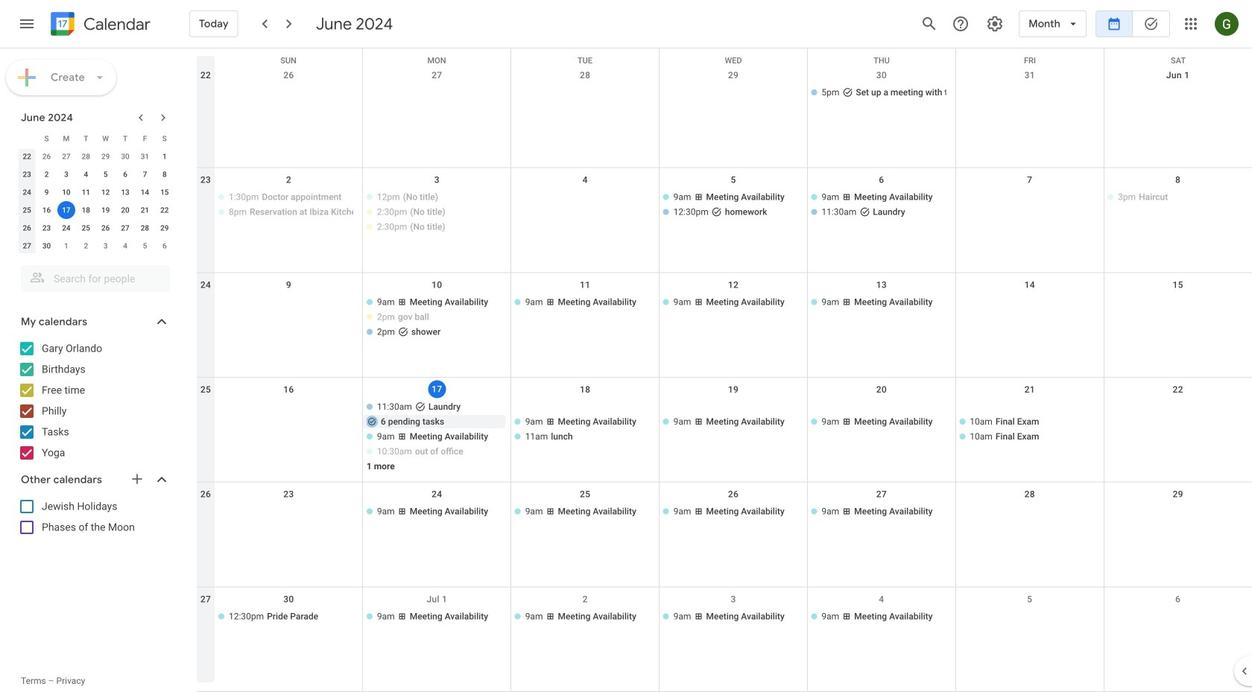 Task type: describe. For each thing, give the bounding box(es) containing it.
21 element
[[136, 201, 154, 219]]

10 element
[[57, 183, 75, 201]]

14 element
[[136, 183, 154, 201]]

20 element
[[116, 201, 134, 219]]

4 element
[[77, 166, 95, 183]]

july 6 element
[[156, 237, 174, 255]]

july 4 element
[[116, 237, 134, 255]]

may 31 element
[[136, 148, 154, 166]]

25 element
[[77, 219, 95, 237]]

my calendars list
[[3, 337, 185, 465]]

26 element
[[97, 219, 115, 237]]

17, today element
[[57, 201, 75, 219]]

cell inside row group
[[56, 201, 76, 219]]

23 element
[[38, 219, 56, 237]]

9 element
[[38, 183, 56, 201]]

row group inside june 2024 grid
[[17, 148, 175, 255]]

11 element
[[77, 183, 95, 201]]

2 element
[[38, 166, 56, 183]]

13 element
[[116, 183, 134, 201]]

may 26 element
[[38, 148, 56, 166]]

8 element
[[156, 166, 174, 183]]

add other calendars image
[[130, 472, 145, 487]]

19 element
[[97, 201, 115, 219]]

6 element
[[116, 166, 134, 183]]

15 element
[[156, 183, 174, 201]]

other calendars list
[[3, 495, 185, 540]]



Task type: locate. For each thing, give the bounding box(es) containing it.
cell
[[215, 86, 363, 101], [363, 86, 511, 101], [956, 86, 1105, 101], [1105, 86, 1253, 101], [215, 191, 363, 235], [363, 191, 511, 235], [511, 191, 660, 235], [660, 191, 808, 235], [808, 191, 956, 235], [956, 191, 1105, 235], [56, 201, 76, 219], [215, 296, 363, 340], [363, 296, 511, 340], [956, 296, 1105, 340], [1105, 296, 1253, 340], [215, 400, 363, 475], [363, 400, 511, 475], [511, 400, 660, 475], [956, 400, 1105, 475], [1105, 400, 1253, 475], [215, 505, 363, 520], [956, 505, 1105, 520], [1105, 505, 1253, 520], [956, 610, 1105, 625], [1105, 610, 1253, 625]]

may 29 element
[[97, 148, 115, 166]]

Search for people text field
[[30, 265, 161, 292]]

heading
[[81, 15, 151, 33]]

grid
[[197, 48, 1253, 693]]

29 element
[[156, 219, 174, 237]]

12 element
[[97, 183, 115, 201]]

june 2024 grid
[[14, 130, 175, 255]]

may 28 element
[[77, 148, 95, 166]]

july 2 element
[[77, 237, 95, 255]]

16 element
[[38, 201, 56, 219]]

heading inside calendar element
[[81, 15, 151, 33]]

7 element
[[136, 166, 154, 183]]

main drawer image
[[18, 15, 36, 33]]

28 element
[[136, 219, 154, 237]]

july 5 element
[[136, 237, 154, 255]]

5 element
[[97, 166, 115, 183]]

1 element
[[156, 148, 174, 166]]

july 3 element
[[97, 237, 115, 255]]

18 element
[[77, 201, 95, 219]]

22 element
[[156, 201, 174, 219]]

settings menu image
[[987, 15, 1005, 33]]

None search field
[[0, 260, 185, 292]]

may 30 element
[[116, 148, 134, 166]]

27 element
[[116, 219, 134, 237]]

row group
[[17, 148, 175, 255]]

24 element
[[57, 219, 75, 237]]

3 element
[[57, 166, 75, 183]]

may 27 element
[[57, 148, 75, 166]]

calendar element
[[48, 9, 151, 42]]

30 element
[[38, 237, 56, 255]]

july 1 element
[[57, 237, 75, 255]]

row
[[197, 48, 1253, 71], [197, 63, 1253, 168], [17, 130, 175, 148], [17, 148, 175, 166], [17, 166, 175, 183], [197, 168, 1253, 273], [17, 183, 175, 201], [17, 201, 175, 219], [17, 219, 175, 237], [17, 237, 175, 255], [197, 273, 1253, 378], [197, 378, 1253, 483], [197, 483, 1253, 588], [197, 588, 1253, 693]]



Task type: vqa. For each thing, say whether or not it's contained in the screenshot.
CANNOT
no



